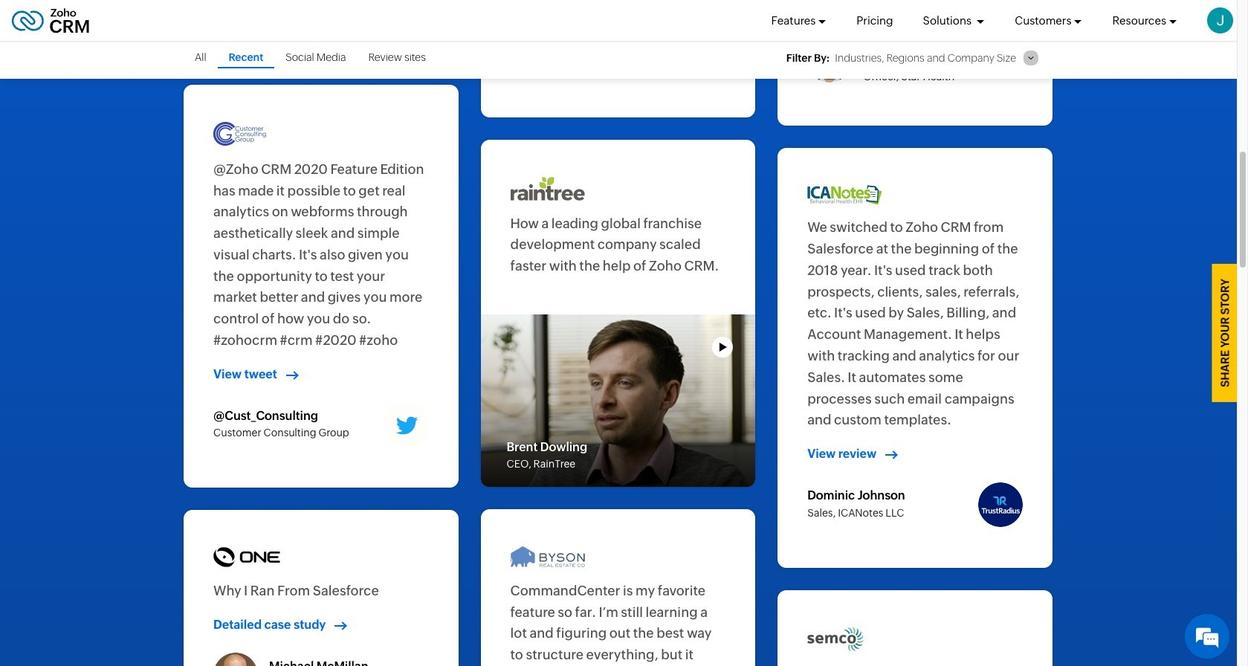 Task type: locate. For each thing, give the bounding box(es) containing it.
zoho crm logo image
[[11, 4, 90, 37]]



Task type: vqa. For each thing, say whether or not it's contained in the screenshot.
John Smith image
yes



Task type: describe. For each thing, give the bounding box(es) containing it.
john smith image
[[1207, 7, 1234, 33]]

brent dowling | zoho crm customer image
[[481, 315, 756, 487]]



